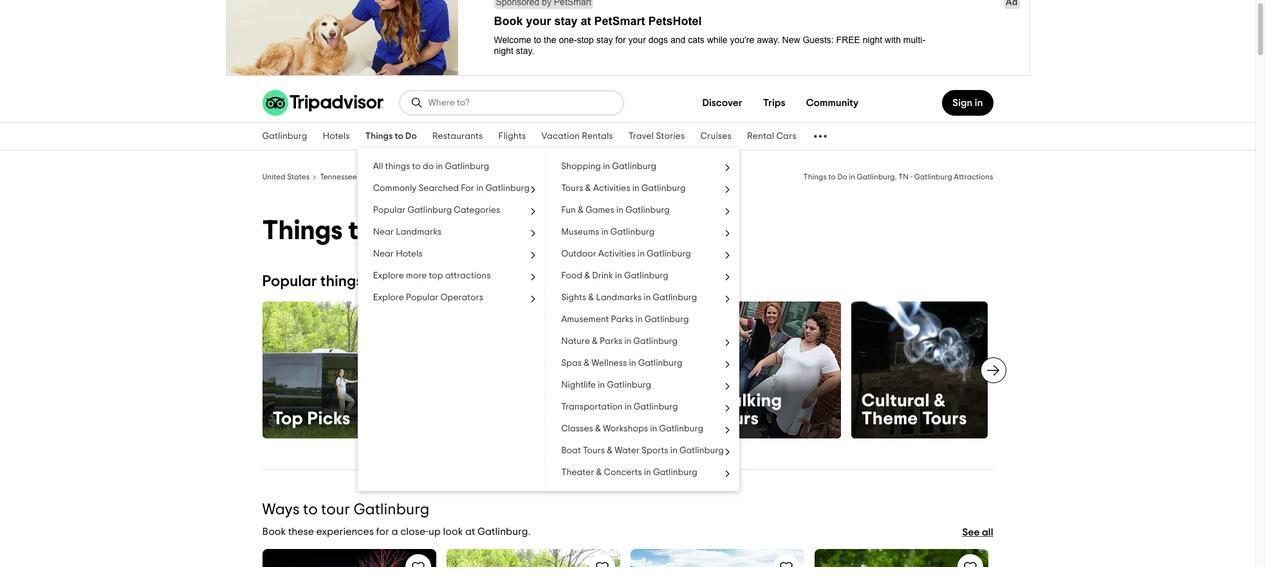 Task type: describe. For each thing, give the bounding box(es) containing it.
& for fun
[[578, 206, 584, 215]]

things to do
[[365, 132, 417, 141]]

to inside the things to do link
[[395, 132, 404, 141]]

food & drink in gatlinburg link
[[546, 265, 740, 287]]

in down boat tours & water sports in gatlinburg link
[[644, 469, 651, 478]]

explore popular operators button
[[358, 287, 545, 309]]

all
[[373, 162, 383, 171]]

near for near landmarks
[[373, 228, 394, 237]]

to up near hotels
[[348, 218, 374, 245]]

trips button
[[753, 90, 796, 116]]

tn
[[899, 173, 909, 181]]

tripadvisor image
[[262, 90, 383, 116]]

top
[[429, 272, 443, 281]]

gatlinburg,
[[857, 173, 897, 181]]

in inside button
[[476, 184, 484, 193]]

hotels inside near hotels button
[[396, 250, 423, 259]]

gatlinburg up outdoor activities in gatlinburg
[[611, 228, 655, 237]]

fun & games in gatlinburg link
[[546, 200, 740, 221]]

explore more top attractions
[[373, 272, 491, 281]]

all things to do in gatlinburg link
[[358, 156, 545, 178]]

top picks link
[[262, 302, 399, 439]]

gatlinburg up tours & activities in gatlinburg "link"
[[612, 162, 657, 171]]

things to do in gatlinburg, tn - gatlinburg attractions
[[804, 173, 994, 181]]

gatlinburg down shopping
[[544, 173, 582, 181]]

things up all
[[365, 132, 393, 141]]

things down flights
[[491, 173, 514, 181]]

Search search field
[[428, 97, 613, 109]]

shopping in gatlinburg link
[[546, 156, 740, 178]]

transportation in gatlinburg link
[[546, 397, 740, 418]]

gatlinburg down the amusement parks in gatlinburg "link" at the bottom of page
[[634, 337, 678, 346]]

community
[[806, 98, 859, 108]]

drink
[[592, 272, 613, 281]]

explore for explore more top attractions
[[373, 272, 404, 281]]

stories
[[656, 132, 685, 141]]

transportation in gatlinburg
[[561, 403, 678, 412]]

popular things to do
[[262, 274, 403, 290]]

things for popular
[[320, 274, 363, 290]]

top
[[273, 411, 303, 429]]

near landmarks
[[373, 228, 442, 237]]

rental cars link
[[740, 123, 805, 150]]

in right sports
[[671, 447, 678, 456]]

top picks
[[273, 411, 351, 429]]

rental cars
[[747, 132, 797, 141]]

rental
[[747, 132, 775, 141]]

1 theme from the left
[[567, 411, 624, 429]]

in right sign
[[975, 98, 983, 108]]

cruises
[[701, 132, 732, 141]]

tours & activities in gatlinburg
[[561, 184, 686, 193]]

tennessee (tn)
[[320, 173, 373, 181]]

1 vertical spatial things to do in gatlinburg
[[262, 218, 576, 245]]

vacation rentals link
[[534, 123, 621, 150]]

walking tours
[[714, 393, 783, 429]]

in up food & drink in gatlinburg link
[[638, 250, 645, 259]]

amusement parks in gatlinburg
[[561, 315, 689, 324]]

classes
[[561, 425, 593, 434]]

commonly searched for in gatlinburg
[[373, 184, 530, 193]]

gatlinburg up food & drink in gatlinburg link
[[647, 250, 691, 259]]

nature
[[561, 337, 590, 346]]

tennessee (tn) link
[[320, 171, 373, 182]]

ways to tour gatlinburg link
[[262, 503, 430, 518]]

tour
[[321, 503, 350, 518]]

(tn)
[[359, 173, 373, 181]]

hotels link
[[315, 123, 358, 150]]

for
[[376, 527, 389, 537]]

vacation
[[542, 132, 580, 141]]

things for all
[[385, 162, 410, 171]]

operators
[[441, 294, 484, 303]]

landmarks inside near landmarks button
[[396, 228, 442, 237]]

nightlife in gatlinburg link
[[546, 375, 740, 397]]

& for classes
[[595, 425, 601, 434]]

1 save to a trip image from the left
[[410, 560, 426, 568]]

in up searched
[[436, 162, 443, 171]]

to left gatlinburg,
[[829, 173, 836, 181]]

united
[[262, 173, 286, 181]]

vacation rentals
[[542, 132, 613, 141]]

to inside 'all things to do in gatlinburg' link
[[412, 162, 421, 171]]

ways
[[262, 503, 300, 518]]

1 vertical spatial activities
[[599, 250, 636, 259]]

near hotels
[[373, 250, 423, 259]]

gatlinburg right -
[[915, 173, 953, 181]]

popular for popular gatlinburg categories
[[373, 206, 406, 215]]

games
[[586, 206, 615, 215]]

sign
[[953, 98, 973, 108]]

gatlinburg right sports
[[680, 447, 724, 456]]

do up near hotels
[[379, 218, 413, 245]]

popular inside button
[[406, 294, 439, 303]]

sign in link
[[943, 90, 994, 116]]

explore popular operators
[[373, 294, 484, 303]]

in down 'games' at the top
[[602, 228, 609, 237]]

theme inside cultural & theme tours
[[862, 411, 919, 429]]

flights link
[[491, 123, 534, 150]]

in down popular gatlinburg categories
[[419, 218, 440, 245]]

outdoor activities in gatlinburg
[[561, 250, 691, 259]]

tours & activities in gatlinburg link
[[546, 178, 740, 200]]

food
[[561, 272, 583, 281]]

shopping in gatlinburg
[[561, 162, 657, 171]]

& left water
[[607, 447, 613, 456]]

& for food
[[585, 272, 590, 281]]

restaurants
[[432, 132, 483, 141]]

discover button
[[692, 90, 753, 116]]

amusement
[[561, 315, 609, 324]]

& for sights
[[588, 294, 594, 303]]

parks inside 'link'
[[600, 337, 623, 346]]

spas & wellness in gatlinburg
[[561, 359, 683, 368]]

boat
[[561, 447, 581, 456]]

nightlife in gatlinburg
[[561, 381, 651, 390]]

gatlinburg down searched
[[408, 206, 452, 215]]

& for theater
[[596, 469, 602, 478]]

3 save to a trip image from the left
[[779, 560, 794, 568]]

boat tours & water sports in gatlinburg link
[[546, 440, 740, 462]]

& for cultural
[[934, 393, 946, 411]]

tennessee
[[320, 173, 357, 181]]

& for tours
[[586, 184, 591, 193]]

next image
[[986, 363, 1001, 379]]

parks for theme
[[628, 411, 674, 429]]

sports
[[642, 447, 669, 456]]

a
[[392, 527, 398, 537]]

see all
[[963, 528, 994, 538]]

in right shopping
[[603, 162, 610, 171]]

in right 'games' at the top
[[617, 206, 624, 215]]

cultural & theme tours link
[[851, 302, 988, 439]]

experiences
[[316, 527, 374, 537]]



Task type: locate. For each thing, give the bounding box(es) containing it.
at
[[465, 527, 475, 537]]

things to do in gatlinburg
[[491, 173, 582, 181], [262, 218, 576, 245]]

cars
[[777, 132, 797, 141]]

commonly
[[373, 184, 417, 193]]

theme parks link
[[557, 302, 694, 439]]

explore for explore popular operators
[[373, 294, 404, 303]]

in right 'drink' at the top left of page
[[615, 272, 622, 281]]

landmarks down food & drink in gatlinburg
[[596, 294, 642, 303]]

gatlinburg down food & drink in gatlinburg link
[[653, 294, 697, 303]]

& right classes
[[595, 425, 601, 434]]

book these experiences for a close-up look at gatlinburg.
[[262, 527, 531, 537]]

1 horizontal spatial hotels
[[396, 250, 423, 259]]

picks
[[308, 411, 351, 429]]

& right cultural
[[934, 393, 946, 411]]

sign in
[[953, 98, 983, 108]]

cultural
[[862, 393, 930, 411]]

concerts
[[604, 469, 642, 478]]

1 vertical spatial near
[[373, 250, 394, 259]]

1 vertical spatial things
[[320, 274, 363, 290]]

activities up food & drink in gatlinburg
[[599, 250, 636, 259]]

& left 'drink' at the top left of page
[[585, 272, 590, 281]]

theme
[[567, 411, 624, 429], [862, 411, 919, 429]]

1 near from the top
[[373, 228, 394, 237]]

do down flights link
[[525, 173, 535, 181]]

popular gatlinburg categories
[[373, 206, 500, 215]]

gatlinburg down sports
[[653, 469, 698, 478]]

in up the amusement parks in gatlinburg "link" at the bottom of page
[[644, 294, 651, 303]]

near inside button
[[373, 228, 394, 237]]

near hotels button
[[358, 243, 545, 265]]

activities down shopping in gatlinburg
[[593, 184, 631, 193]]

to up the these
[[303, 503, 318, 518]]

gatlinburg up the a
[[354, 503, 430, 518]]

gatlinburg link
[[255, 123, 315, 150]]

theater & concerts in gatlinburg link
[[546, 462, 740, 484]]

things down states
[[262, 218, 343, 245]]

0 horizontal spatial things
[[320, 274, 363, 290]]

do up searched
[[423, 162, 434, 171]]

boat tours & water sports in gatlinburg
[[561, 447, 724, 456]]

do for all things to do in gatlinburg
[[423, 162, 434, 171]]

in down vacation
[[536, 173, 542, 181]]

gatlinburg down spas & wellness in gatlinburg
[[607, 381, 651, 390]]

sights & landmarks in gatlinburg
[[561, 294, 697, 303]]

hotels
[[323, 132, 350, 141], [396, 250, 423, 259]]

& right sights
[[588, 294, 594, 303]]

in up nature & parks in gatlinburg 'link' on the bottom
[[636, 315, 643, 324]]

1 horizontal spatial landmarks
[[596, 294, 642, 303]]

explore inside button
[[373, 272, 404, 281]]

previous image
[[255, 363, 270, 379]]

popular gatlinburg categories button
[[358, 200, 545, 221]]

0 vertical spatial landmarks
[[396, 228, 442, 237]]

1 vertical spatial explore
[[373, 294, 404, 303]]

near landmarks button
[[358, 221, 545, 243]]

attractions
[[954, 173, 994, 181]]

walking tours link
[[704, 302, 841, 439]]

near down 'near landmarks'
[[373, 250, 394, 259]]

walking
[[714, 393, 783, 411]]

to up commonly
[[412, 162, 421, 171]]

categories
[[454, 206, 500, 215]]

0 vertical spatial explore
[[373, 272, 404, 281]]

1 horizontal spatial theme
[[862, 411, 919, 429]]

1 vertical spatial landmarks
[[596, 294, 642, 303]]

0 vertical spatial near
[[373, 228, 394, 237]]

explore inside button
[[373, 294, 404, 303]]

cultural & theme tours
[[862, 393, 967, 429]]

popular inside button
[[373, 206, 406, 215]]

0 vertical spatial hotels
[[323, 132, 350, 141]]

1 vertical spatial do
[[384, 274, 403, 290]]

in
[[975, 98, 983, 108], [436, 162, 443, 171], [603, 162, 610, 171], [536, 173, 542, 181], [849, 173, 855, 181], [476, 184, 484, 193], [633, 184, 640, 193], [617, 206, 624, 215], [419, 218, 440, 245], [602, 228, 609, 237], [638, 250, 645, 259], [615, 272, 622, 281], [644, 294, 651, 303], [636, 315, 643, 324], [625, 337, 632, 346], [629, 359, 636, 368], [598, 381, 605, 390], [625, 403, 632, 412], [650, 425, 657, 434], [671, 447, 678, 456], [644, 469, 651, 478]]

2 vertical spatial popular
[[406, 294, 439, 303]]

gatlinburg up the museums in gatlinburg link
[[626, 206, 670, 215]]

things
[[365, 132, 393, 141], [491, 173, 514, 181], [804, 173, 827, 181], [262, 218, 343, 245]]

2 theme from the left
[[862, 411, 919, 429]]

& right theater
[[596, 469, 602, 478]]

-
[[911, 173, 913, 181]]

to down near hotels
[[366, 274, 381, 290]]

in up workshops
[[625, 403, 632, 412]]

do left gatlinburg,
[[838, 173, 848, 181]]

near for near hotels
[[373, 250, 394, 259]]

near
[[373, 228, 394, 237], [373, 250, 394, 259]]

gatlinburg up united states link
[[262, 132, 307, 141]]

0 vertical spatial popular
[[373, 206, 406, 215]]

popular
[[373, 206, 406, 215], [262, 274, 317, 290], [406, 294, 439, 303]]

save to a trip image
[[410, 560, 426, 568], [594, 560, 610, 568], [779, 560, 794, 568], [963, 560, 978, 568]]

fun & games in gatlinburg
[[561, 206, 670, 215]]

see all link
[[963, 519, 994, 547]]

gatlinburg up the for
[[445, 162, 489, 171]]

nature & parks in gatlinburg
[[561, 337, 678, 346]]

2 explore from the top
[[373, 294, 404, 303]]

ways to tour gatlinburg
[[262, 503, 430, 518]]

landmarks inside sights & landmarks in gatlinburg link
[[596, 294, 642, 303]]

do down search image
[[406, 132, 417, 141]]

0 horizontal spatial do
[[384, 274, 403, 290]]

1 vertical spatial parks
[[600, 337, 623, 346]]

community button
[[796, 90, 869, 116]]

2 near from the top
[[373, 250, 394, 259]]

book
[[262, 527, 286, 537]]

in up sports
[[650, 425, 657, 434]]

tours inside walking tours
[[714, 411, 759, 429]]

to
[[395, 132, 404, 141], [412, 162, 421, 171], [516, 173, 523, 181], [829, 173, 836, 181], [348, 218, 374, 245], [366, 274, 381, 290], [303, 503, 318, 518]]

gatlinburg up categories
[[486, 184, 530, 193]]

hotels down 'near landmarks'
[[396, 250, 423, 259]]

2 save to a trip image from the left
[[594, 560, 610, 568]]

0 vertical spatial things
[[385, 162, 410, 171]]

explore
[[373, 272, 404, 281], [373, 294, 404, 303]]

landmarks down popular gatlinburg categories
[[396, 228, 442, 237]]

tours
[[561, 184, 584, 193], [714, 411, 759, 429], [923, 411, 967, 429], [583, 447, 605, 456]]

1 horizontal spatial things
[[385, 162, 410, 171]]

hotels inside the hotels link
[[323, 132, 350, 141]]

in left gatlinburg,
[[849, 173, 855, 181]]

advertisement region
[[0, 0, 1256, 79]]

cruises link
[[693, 123, 740, 150]]

nature & parks in gatlinburg link
[[546, 331, 740, 353]]

1 explore from the top
[[373, 272, 404, 281]]

spas & wellness in gatlinburg link
[[546, 353, 740, 375]]

spas
[[561, 359, 582, 368]]

united states link
[[262, 171, 310, 182]]

amusement parks in gatlinburg link
[[546, 309, 740, 331]]

these
[[288, 527, 314, 537]]

all things to do in gatlinburg
[[373, 162, 489, 171]]

for
[[461, 184, 474, 193]]

gatlinburg down outdoor activities in gatlinburg link on the top of the page
[[624, 272, 669, 281]]

& for nature
[[592, 337, 598, 346]]

0 horizontal spatial landmarks
[[396, 228, 442, 237]]

travel stories link
[[621, 123, 693, 150]]

activities
[[593, 184, 631, 193], [599, 250, 636, 259]]

look
[[443, 527, 463, 537]]

1 vertical spatial hotels
[[396, 250, 423, 259]]

things to do link
[[358, 123, 425, 150]]

tours inside cultural & theme tours
[[923, 411, 967, 429]]

gatlinburg.
[[478, 527, 531, 537]]

1 vertical spatial popular
[[262, 274, 317, 290]]

in right nightlife
[[598, 381, 605, 390]]

0 horizontal spatial hotels
[[323, 132, 350, 141]]

popular for popular things to do
[[262, 274, 317, 290]]

close-
[[400, 527, 429, 537]]

workshops
[[603, 425, 648, 434]]

to down flights
[[516, 173, 523, 181]]

museums in gatlinburg link
[[546, 221, 740, 243]]

food & drink in gatlinburg
[[561, 272, 669, 281]]

things to do in gatlinburg down popular gatlinburg categories
[[262, 218, 576, 245]]

in down shopping in gatlinburg link
[[633, 184, 640, 193]]

0 vertical spatial parks
[[611, 315, 634, 324]]

gatlinburg
[[262, 132, 307, 141], [445, 162, 489, 171], [612, 162, 657, 171], [544, 173, 582, 181], [915, 173, 953, 181], [486, 184, 530, 193], [642, 184, 686, 193], [408, 206, 452, 215], [626, 206, 670, 215], [446, 218, 576, 245], [611, 228, 655, 237], [647, 250, 691, 259], [624, 272, 669, 281], [653, 294, 697, 303], [645, 315, 689, 324], [634, 337, 678, 346], [638, 359, 683, 368], [607, 381, 651, 390], [634, 403, 678, 412], [659, 425, 704, 434], [680, 447, 724, 456], [653, 469, 698, 478], [354, 503, 430, 518]]

shopping
[[561, 162, 601, 171]]

& right nature
[[592, 337, 598, 346]]

up
[[429, 527, 441, 537]]

gatlinburg up nature & parks in gatlinburg 'link' on the bottom
[[645, 315, 689, 324]]

& inside "link"
[[586, 184, 591, 193]]

0 horizontal spatial theme
[[567, 411, 624, 429]]

near inside button
[[373, 250, 394, 259]]

2 vertical spatial parks
[[628, 411, 674, 429]]

things down rental cars link
[[804, 173, 827, 181]]

gatlinburg down categories
[[446, 218, 576, 245]]

do left more
[[384, 274, 403, 290]]

1 horizontal spatial do
[[423, 162, 434, 171]]

& down shopping
[[586, 184, 591, 193]]

outdoor activities in gatlinburg link
[[546, 243, 740, 265]]

states
[[287, 173, 310, 181]]

gatlinburg down shopping in gatlinburg link
[[642, 184, 686, 193]]

gatlinburg down nightlife in gatlinburg link
[[634, 403, 678, 412]]

museums in gatlinburg
[[561, 228, 655, 237]]

in down "amusement parks in gatlinburg"
[[625, 337, 632, 346]]

tours inside "link"
[[561, 184, 584, 193]]

fun
[[561, 206, 576, 215]]

gatlinburg down nature & parks in gatlinburg 'link' on the bottom
[[638, 359, 683, 368]]

commonly searched for in gatlinburg button
[[358, 178, 545, 200]]

do for popular things to do
[[384, 274, 403, 290]]

0 vertical spatial do
[[423, 162, 434, 171]]

& inside cultural & theme tours
[[934, 393, 946, 411]]

activities inside "link"
[[593, 184, 631, 193]]

water
[[615, 447, 640, 456]]

rentals
[[582, 132, 613, 141]]

discover
[[703, 98, 743, 108]]

in right the for
[[476, 184, 484, 193]]

theme parks
[[567, 411, 674, 429]]

parks for amusement
[[611, 315, 634, 324]]

trips
[[763, 98, 786, 108]]

&
[[586, 184, 591, 193], [578, 206, 584, 215], [585, 272, 590, 281], [588, 294, 594, 303], [592, 337, 598, 346], [584, 359, 590, 368], [934, 393, 946, 411], [595, 425, 601, 434], [607, 447, 613, 456], [596, 469, 602, 478]]

& right fun
[[578, 206, 584, 215]]

things to do in gatlinburg down shopping
[[491, 173, 582, 181]]

near up near hotels
[[373, 228, 394, 237]]

& right 'spas'
[[584, 359, 590, 368]]

gatlinburg up sports
[[659, 425, 704, 434]]

None search field
[[400, 91, 623, 115]]

outdoor
[[561, 250, 597, 259]]

in right wellness
[[629, 359, 636, 368]]

4 save to a trip image from the left
[[963, 560, 978, 568]]

& for spas
[[584, 359, 590, 368]]

0 vertical spatial things to do in gatlinburg
[[491, 173, 582, 181]]

transportation
[[561, 403, 623, 412]]

0 vertical spatial activities
[[593, 184, 631, 193]]

parks inside "link"
[[611, 315, 634, 324]]

search image
[[410, 97, 423, 109]]

to up all things to do in gatlinburg
[[395, 132, 404, 141]]

hotels down tripadvisor image
[[323, 132, 350, 141]]



Task type: vqa. For each thing, say whether or not it's contained in the screenshot.
off to the top
no



